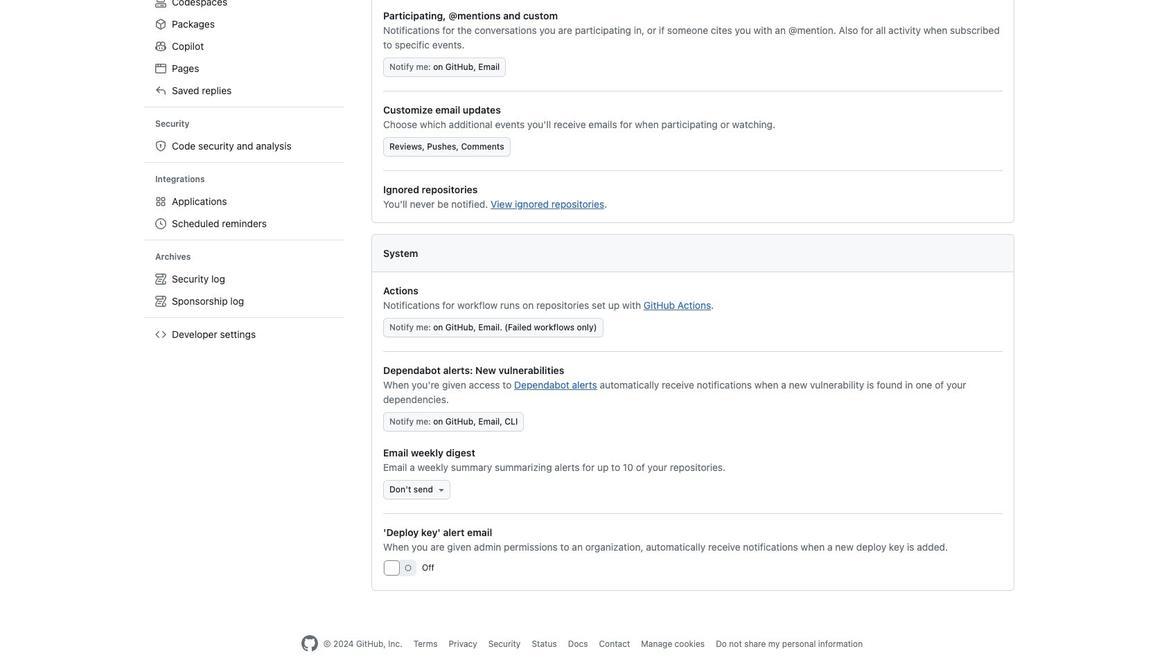 Task type: describe. For each thing, give the bounding box(es) containing it.
reply image
[[155, 85, 166, 96]]

browser image
[[155, 63, 166, 74]]

triangle down image
[[436, 484, 447, 495]]

3 list from the top
[[150, 191, 338, 235]]

clock image
[[155, 218, 166, 229]]

4 list from the top
[[150, 268, 338, 312]]

shield lock image
[[155, 141, 166, 152]]

1 list from the top
[[150, 0, 338, 102]]

package image
[[155, 19, 166, 30]]



Task type: vqa. For each thing, say whether or not it's contained in the screenshot.
the homepage image
yes



Task type: locate. For each thing, give the bounding box(es) containing it.
copilot image
[[155, 41, 166, 52]]

list
[[150, 0, 338, 102], [150, 135, 338, 157], [150, 191, 338, 235], [150, 268, 338, 312]]

log image
[[155, 274, 166, 285]]

apps image
[[155, 196, 166, 207]]

code image
[[155, 329, 166, 340]]

homepage image
[[301, 635, 318, 652]]

2 list from the top
[[150, 135, 338, 157]]

codespaces image
[[155, 0, 166, 8]]

log image
[[155, 296, 166, 307]]



